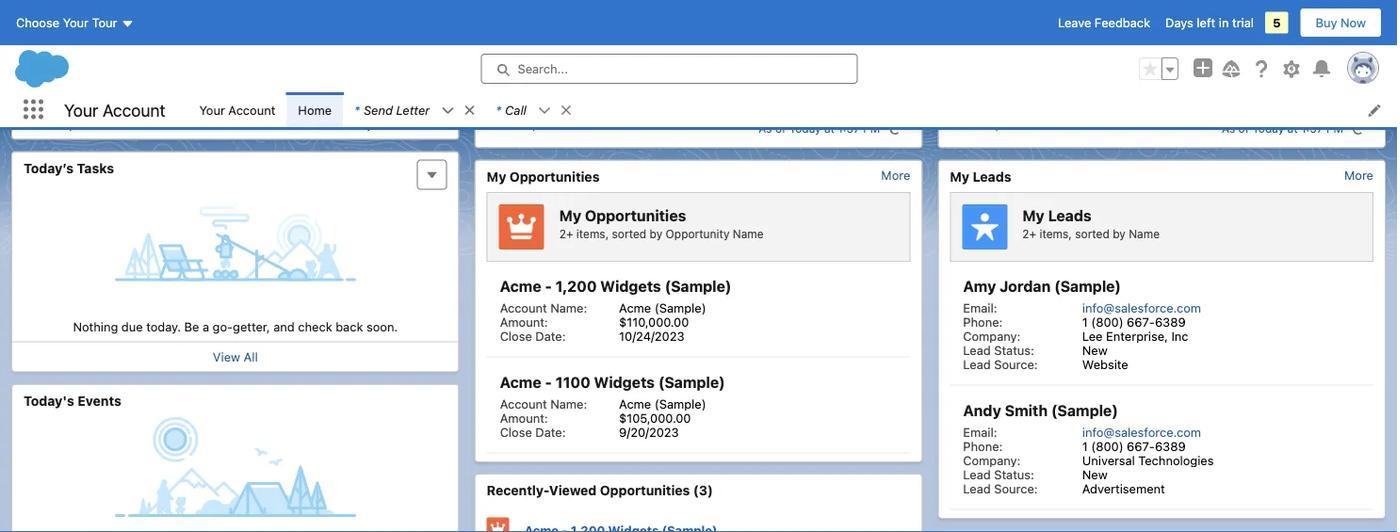 Task type: vqa. For each thing, say whether or not it's contained in the screenshot.


Task type: locate. For each thing, give the bounding box(es) containing it.
2+ for my leads
[[1023, 227, 1037, 240]]

0 horizontal spatial as of today at 1:​57 pm
[[759, 122, 880, 135]]

1 horizontal spatial by
[[1113, 227, 1126, 240]]

report
[[54, 117, 93, 131], [518, 117, 556, 131], [981, 117, 1019, 131]]

2 name from the left
[[1129, 227, 1160, 240]]

667-
[[1127, 315, 1155, 329], [1127, 439, 1155, 453]]

667- up advertisement
[[1127, 439, 1155, 453]]

2 6389 from the top
[[1155, 439, 1186, 453]]

1 (800) 667-6389 for amy jordan (sample)
[[1083, 315, 1186, 329]]

text default image
[[463, 104, 476, 117], [441, 104, 454, 117]]

sorted up acme - 1,200 widgets (sample)
[[612, 227, 647, 240]]

email: for andy
[[963, 425, 997, 439]]

website
[[1083, 357, 1129, 371]]

2 horizontal spatial at
[[1288, 122, 1298, 135]]

0 vertical spatial info@salesforce.com
[[1083, 301, 1202, 315]]

0 vertical spatial close
[[500, 329, 532, 343]]

search... button
[[481, 54, 858, 84]]

(800)
[[1092, 315, 1124, 329], [1092, 439, 1124, 453]]

0 horizontal spatial more
[[881, 168, 911, 182]]

as for text default image on top of show more my opportunities records element view report link
[[759, 122, 772, 135]]

1 vertical spatial opportunities
[[585, 207, 686, 224]]

0 vertical spatial 1 (800) 667-6389
[[1083, 315, 1186, 329]]

report up today's tasks at the left of page
[[54, 117, 93, 131]]

1 vertical spatial 667-
[[1127, 439, 1155, 453]]

0 vertical spatial lead source:
[[963, 357, 1038, 371]]

trial
[[1233, 16, 1254, 30]]

email:
[[963, 301, 997, 315], [963, 425, 997, 439]]

2 more from the left
[[1345, 168, 1374, 182]]

2 horizontal spatial report
[[981, 117, 1019, 131]]

new up andy smith (sample)
[[1083, 343, 1108, 357]]

lead status: up andy
[[963, 343, 1035, 357]]

2 2+ from the left
[[1023, 227, 1037, 240]]

lead source: for amy
[[963, 357, 1038, 371]]

view report link
[[24, 117, 93, 131], [487, 117, 556, 140], [950, 117, 1019, 140]]

sorted
[[612, 227, 647, 240], [1075, 227, 1110, 240]]

my for my leads 2+ items, sorted by name
[[1023, 207, 1045, 224]]

name: down the 1,200
[[551, 301, 587, 315]]

6389
[[1155, 315, 1186, 329], [1155, 439, 1186, 453]]

1 date: from the top
[[536, 329, 566, 343]]

1 vertical spatial info@salesforce.com
[[1083, 425, 1202, 439]]

* left call
[[496, 103, 501, 117]]

1 up website
[[1083, 315, 1088, 329]]

0 vertical spatial leads
[[973, 169, 1012, 184]]

0 vertical spatial close date:
[[500, 329, 566, 343]]

1 1 (800) 667-6389 from the top
[[1083, 315, 1186, 329]]

report for view report link corresponding to text default image on top of show more my leads records element
[[981, 117, 1019, 131]]

1 lead source: from the top
[[963, 357, 1038, 371]]

view up 'my leads'
[[950, 117, 978, 131]]

name: for 1,200
[[551, 301, 587, 315]]

2 1 (800) 667-6389 from the top
[[1083, 439, 1186, 453]]

1 horizontal spatial as of today at 1:​57 pm
[[1222, 122, 1344, 135]]

1 horizontal spatial leads
[[1048, 207, 1092, 224]]

leads for my leads 2+ items, sorted by name
[[1048, 207, 1092, 224]]

acme (sample) up 10/24/2023
[[619, 301, 706, 315]]

2 sorted from the left
[[1075, 227, 1110, 240]]

1 * from the left
[[354, 103, 360, 117]]

phone: for amy
[[963, 315, 1003, 329]]

1 vertical spatial close
[[500, 425, 532, 439]]

letter
[[396, 103, 430, 117]]

0 horizontal spatial by
[[650, 227, 663, 240]]

(sample) up 10/24/2023
[[655, 301, 706, 315]]

buy now button
[[1300, 8, 1382, 38]]

list containing your account
[[188, 92, 1398, 127]]

close date: up the "1100"
[[500, 329, 566, 343]]

widgets up $110,000.00 on the bottom left
[[601, 278, 661, 295]]

0 horizontal spatial of
[[327, 118, 338, 131]]

(sample) up $105,000.00
[[659, 374, 725, 392]]

sorted for leads
[[1075, 227, 1110, 240]]

opportunities down call
[[510, 169, 600, 184]]

0 vertical spatial phone:
[[963, 315, 1003, 329]]

2 by from the left
[[1113, 227, 1126, 240]]

2+ up the 1,200
[[559, 227, 573, 240]]

0 vertical spatial source:
[[994, 357, 1038, 371]]

view report up today's
[[24, 117, 93, 131]]

info@salesforce.com link up enterprise, at the right bottom of the page
[[1083, 301, 1202, 315]]

2 view report link from the left
[[487, 117, 556, 140]]

2 horizontal spatial pm
[[1327, 122, 1344, 135]]

1 horizontal spatial name
[[1129, 227, 1160, 240]]

(sample) down opportunity
[[665, 278, 732, 295]]

more
[[881, 168, 911, 182], [1345, 168, 1374, 182]]

account name: down the 1,200
[[500, 301, 587, 315]]

0 vertical spatial (800)
[[1092, 315, 1124, 329]]

(800) up advertisement
[[1092, 439, 1124, 453]]

phone: for andy
[[963, 439, 1003, 453]]

1 vertical spatial account name:
[[500, 397, 587, 411]]

2 lead status: from the top
[[963, 467, 1035, 482]]

widgets up $105,000.00
[[594, 374, 655, 392]]

1 report from the left
[[54, 117, 93, 131]]

12:​40
[[390, 118, 420, 131]]

account name: for 1100
[[500, 397, 587, 411]]

0 horizontal spatial leads
[[973, 169, 1012, 184]]

0 horizontal spatial at
[[376, 118, 387, 131]]

1 vertical spatial acme (sample)
[[619, 397, 706, 411]]

1 company: from the top
[[963, 329, 1021, 343]]

my for my opportunities 2+ items, sorted by opportunity name
[[559, 207, 582, 224]]

(sample) up 9/20/2023
[[655, 397, 706, 411]]

view report link down call
[[487, 117, 556, 140]]

0 horizontal spatial text default image
[[441, 104, 454, 117]]

view report for view report link corresponding to text default image on top of show more my leads records element
[[950, 117, 1019, 131]]

lead status: for amy
[[963, 343, 1035, 357]]

status: down smith
[[994, 467, 1035, 482]]

2 source: from the top
[[994, 482, 1038, 496]]

pm
[[423, 118, 440, 131], [863, 122, 880, 135], [1327, 122, 1344, 135]]

1 view report from the left
[[24, 117, 93, 131]]

1 horizontal spatial 2+
[[1023, 227, 1037, 240]]

1 horizontal spatial pm
[[863, 122, 880, 135]]

0 horizontal spatial name
[[733, 227, 764, 240]]

2 list item from the left
[[485, 92, 581, 127]]

view report down call
[[487, 117, 556, 131]]

0 horizontal spatial 2+
[[559, 227, 573, 240]]

my inside my opportunities 2+ items, sorted by opportunity name
[[559, 207, 582, 224]]

* for * call
[[496, 103, 501, 117]]

getter,
[[233, 320, 270, 334]]

2 phone: from the top
[[963, 439, 1003, 453]]

1 close from the top
[[500, 329, 532, 343]]

0 horizontal spatial view report link
[[24, 117, 93, 131]]

2 report from the left
[[518, 117, 556, 131]]

list
[[188, 92, 1398, 127]]

1 - from the top
[[545, 278, 552, 295]]

opportunities inside my opportunities 2+ items, sorted by opportunity name
[[585, 207, 686, 224]]

3 report from the left
[[981, 117, 1019, 131]]

2 (800) from the top
[[1092, 439, 1124, 453]]

as
[[311, 118, 324, 131], [759, 122, 772, 135], [1222, 122, 1236, 135]]

items, inside my leads 2+ items, sorted by name
[[1040, 227, 1072, 240]]

name: down the "1100"
[[551, 397, 587, 411]]

as of today at 1:​57 pm for text default image on top of show more my opportunities records element
[[759, 122, 880, 135]]

opportunities for my opportunities 2+ items, sorted by opportunity name
[[585, 207, 686, 224]]

widgets
[[601, 278, 661, 295], [594, 374, 655, 392]]

2 text default image from the left
[[441, 104, 454, 117]]

-
[[545, 278, 552, 295], [545, 374, 552, 392]]

leave feedback link
[[1058, 16, 1151, 30]]

1 items, from the left
[[577, 227, 609, 240]]

0 horizontal spatial more link
[[881, 168, 911, 182]]

1 by from the left
[[650, 227, 663, 240]]

view report link for text default image on top of show more my leads records element
[[950, 117, 1019, 140]]

my down * call
[[487, 169, 506, 184]]

date: down the "1100"
[[536, 425, 566, 439]]

leads inside my leads 2+ items, sorted by name
[[1048, 207, 1092, 224]]

2 info@salesforce.com link from the top
[[1083, 425, 1202, 439]]

0 vertical spatial opportunities
[[510, 169, 600, 184]]

1 (800) 667-6389
[[1083, 315, 1186, 329], [1083, 439, 1186, 453]]

2 1:​57 from the left
[[1301, 122, 1324, 135]]

1 vertical spatial 1
[[1083, 439, 1088, 453]]

lead source: for andy
[[963, 482, 1038, 496]]

0 vertical spatial widgets
[[601, 278, 661, 295]]

1 (800) 667-6389 up website
[[1083, 315, 1186, 329]]

1 (800) from the top
[[1092, 315, 1124, 329]]

1 2+ from the left
[[559, 227, 573, 240]]

my right show more my opportunities records element
[[950, 169, 970, 184]]

view down * call
[[487, 117, 514, 131]]

date: up the "1100"
[[536, 329, 566, 343]]

1 account name: from the top
[[500, 301, 587, 315]]

1 down andy smith (sample)
[[1083, 439, 1088, 453]]

1 close date: from the top
[[500, 329, 566, 343]]

text default image right letter
[[441, 104, 454, 117]]

0 horizontal spatial pm
[[423, 118, 440, 131]]

name inside my opportunities 2+ items, sorted by opportunity name
[[733, 227, 764, 240]]

1 vertical spatial 1 (800) 667-6389
[[1083, 439, 1186, 453]]

sorted inside my opportunities 2+ items, sorted by opportunity name
[[612, 227, 647, 240]]

2 close from the top
[[500, 425, 532, 439]]

0 vertical spatial account name:
[[500, 301, 587, 315]]

lead source: down andy
[[963, 482, 1038, 496]]

your account
[[64, 100, 165, 120], [199, 103, 276, 117]]

go-
[[213, 320, 233, 334]]

account name: down the "1100"
[[500, 397, 587, 411]]

4 lead from the top
[[963, 482, 991, 496]]

company:
[[963, 329, 1021, 343], [963, 453, 1021, 467]]

1 horizontal spatial 1:​57
[[1301, 122, 1324, 135]]

today's tasks
[[24, 160, 114, 176]]

lead source: up andy
[[963, 357, 1038, 371]]

new
[[1083, 343, 1108, 357], [1083, 467, 1108, 482]]

view up today's
[[24, 117, 51, 131]]

jordan
[[1000, 278, 1051, 295]]

1 info@salesforce.com from the top
[[1083, 301, 1202, 315]]

group
[[1139, 57, 1179, 80]]

by inside my leads 2+ items, sorted by name
[[1113, 227, 1126, 240]]

1 phone: from the top
[[963, 315, 1003, 329]]

items, up amy jordan (sample)
[[1040, 227, 1072, 240]]

view report link up today's
[[24, 117, 93, 131]]

today for text default image on top of show more my opportunities records element
[[789, 122, 821, 135]]

items,
[[577, 227, 609, 240], [1040, 227, 1072, 240]]

report down call
[[518, 117, 556, 131]]

and
[[274, 320, 295, 334]]

items, up the 1,200
[[577, 227, 609, 240]]

text default image left * call
[[463, 104, 476, 117]]

as of today at 12:​40 pm
[[311, 118, 440, 131]]

1 amount: from the top
[[500, 315, 548, 329]]

sorted up amy jordan (sample)
[[1075, 227, 1110, 240]]

10/24/2023
[[619, 329, 685, 343]]

view report up my leads 'link'
[[950, 117, 1019, 131]]

all
[[244, 350, 258, 364]]

close date: for 1,200
[[500, 329, 566, 343]]

source: down smith
[[994, 482, 1038, 496]]

by for leads
[[1113, 227, 1126, 240]]

1 horizontal spatial more link
[[1345, 168, 1374, 182]]

2 1 from the top
[[1083, 439, 1088, 453]]

0 horizontal spatial report
[[54, 117, 93, 131]]

new left technologies
[[1083, 467, 1108, 482]]

my leads link
[[950, 168, 1012, 185]]

5
[[1273, 16, 1281, 30]]

close date: up recently-
[[500, 425, 566, 439]]

list item
[[343, 92, 485, 127], [485, 92, 581, 127]]

items, inside my opportunities 2+ items, sorted by opportunity name
[[577, 227, 609, 240]]

1 1:​57 from the left
[[838, 122, 860, 135]]

widgets for 1,200
[[601, 278, 661, 295]]

check
[[298, 320, 332, 334]]

1 vertical spatial leads
[[1048, 207, 1092, 224]]

0 vertical spatial lead status:
[[963, 343, 1035, 357]]

3 view report link from the left
[[950, 117, 1019, 140]]

2 667- from the top
[[1127, 439, 1155, 453]]

report up my leads 'link'
[[981, 117, 1019, 131]]

at
[[376, 118, 387, 131], [824, 122, 835, 135], [1288, 122, 1298, 135]]

1 acme (sample) from the top
[[619, 301, 706, 315]]

$105,000.00
[[619, 411, 691, 425]]

1 vertical spatial status:
[[994, 467, 1035, 482]]

info@salesforce.com link for amy jordan (sample)
[[1083, 301, 1202, 315]]

2 items, from the left
[[1040, 227, 1072, 240]]

text default image
[[560, 104, 573, 117], [538, 104, 551, 117], [889, 123, 902, 136], [1352, 123, 1365, 136]]

email: down andy
[[963, 425, 997, 439]]

company: down andy
[[963, 453, 1021, 467]]

1 status: from the top
[[994, 343, 1035, 357]]

lead status:
[[963, 343, 1035, 357], [963, 467, 1035, 482]]

1 horizontal spatial your account
[[199, 103, 276, 117]]

(3)
[[693, 483, 713, 499]]

2 date: from the top
[[536, 425, 566, 439]]

my inside my leads 2+ items, sorted by name
[[1023, 207, 1045, 224]]

1 vertical spatial phone:
[[963, 439, 1003, 453]]

1 vertical spatial lead source:
[[963, 482, 1038, 496]]

* for * send letter
[[354, 103, 360, 117]]

my leads 2+ items, sorted by name
[[1023, 207, 1160, 240]]

0 vertical spatial -
[[545, 278, 552, 295]]

1 list item from the left
[[343, 92, 485, 127]]

1 vertical spatial lead status:
[[963, 467, 1035, 482]]

acme left the 1,200
[[500, 278, 541, 295]]

sorted inside my leads 2+ items, sorted by name
[[1075, 227, 1110, 240]]

view report link for text default image on top of show more my opportunities records element
[[487, 117, 556, 140]]

(800) for andy smith (sample)
[[1092, 439, 1124, 453]]

*
[[354, 103, 360, 117], [496, 103, 501, 117]]

2 as of today at 1:​57 pm from the left
[[1222, 122, 1344, 135]]

1 as of today at 1:​57 pm from the left
[[759, 122, 880, 135]]

report for 3rd view report link from the right
[[54, 117, 93, 131]]

2 acme (sample) from the top
[[619, 397, 706, 411]]

667- for amy jordan (sample)
[[1127, 315, 1155, 329]]

phone:
[[963, 315, 1003, 329], [963, 439, 1003, 453]]

0 horizontal spatial today
[[341, 118, 373, 131]]

your
[[63, 16, 89, 30], [64, 100, 98, 120], [199, 103, 225, 117]]

0 horizontal spatial as
[[311, 118, 324, 131]]

1 horizontal spatial *
[[496, 103, 501, 117]]

1 vertical spatial name:
[[551, 397, 587, 411]]

source: up smith
[[994, 357, 1038, 371]]

0 vertical spatial name:
[[551, 301, 587, 315]]

as of today at 1:​57 pm for text default image on top of show more my leads records element
[[1222, 122, 1344, 135]]

account name:
[[500, 301, 587, 315], [500, 397, 587, 411]]

opportunities left (3)
[[600, 483, 690, 499]]

opportunities up opportunity
[[585, 207, 686, 224]]

1 horizontal spatial as
[[759, 122, 772, 135]]

0 vertical spatial amount:
[[500, 315, 548, 329]]

view for text default image on top of show more my opportunities records element view report link
[[487, 117, 514, 131]]

2 name: from the top
[[551, 397, 587, 411]]

view report link up my leads 'link'
[[950, 117, 1019, 140]]

0 vertical spatial company:
[[963, 329, 1021, 343]]

call
[[505, 103, 527, 117]]

acme down acme - 1,200 widgets (sample)
[[619, 301, 651, 315]]

widgets for 1100
[[594, 374, 655, 392]]

info@salesforce.com link
[[1083, 301, 1202, 315], [1083, 425, 1202, 439]]

opportunity
[[666, 227, 730, 240]]

1:​57
[[838, 122, 860, 135], [1301, 122, 1324, 135]]

2 close date: from the top
[[500, 425, 566, 439]]

my
[[487, 169, 506, 184], [950, 169, 970, 184], [559, 207, 582, 224], [1023, 207, 1045, 224]]

2 horizontal spatial today
[[1253, 122, 1285, 135]]

1 vertical spatial widgets
[[594, 374, 655, 392]]

1 horizontal spatial at
[[824, 122, 835, 135]]

your account up tasks in the left top of the page
[[64, 100, 165, 120]]

2 more link from the left
[[1345, 168, 1374, 182]]

name
[[733, 227, 764, 240], [1129, 227, 1160, 240]]

by inside my opportunities 2+ items, sorted by opportunity name
[[650, 227, 663, 240]]

0 vertical spatial info@salesforce.com link
[[1083, 301, 1202, 315]]

0 vertical spatial 667-
[[1127, 315, 1155, 329]]

1 sorted from the left
[[612, 227, 647, 240]]

1 horizontal spatial of
[[775, 122, 786, 135]]

- left the 1,200
[[545, 278, 552, 295]]

0 horizontal spatial items,
[[577, 227, 609, 240]]

2 lead source: from the top
[[963, 482, 1038, 496]]

1 horizontal spatial view report link
[[487, 117, 556, 140]]

1 name from the left
[[733, 227, 764, 240]]

nothing
[[73, 320, 118, 334]]

acme (sample) up 9/20/2023
[[619, 397, 706, 411]]

0 vertical spatial acme (sample)
[[619, 301, 706, 315]]

acme
[[500, 278, 541, 295], [619, 301, 651, 315], [500, 374, 541, 392], [619, 397, 651, 411]]

by for opportunities
[[650, 227, 663, 240]]

0 vertical spatial 6389
[[1155, 315, 1186, 329]]

0 horizontal spatial view report
[[24, 117, 93, 131]]

1 vertical spatial 6389
[[1155, 439, 1186, 453]]

0 horizontal spatial *
[[354, 103, 360, 117]]

(800) up website
[[1092, 315, 1124, 329]]

1 vertical spatial close date:
[[500, 425, 566, 439]]

0 vertical spatial status:
[[994, 343, 1035, 357]]

leads inside 'link'
[[973, 169, 1012, 184]]

account inside your account link
[[228, 103, 276, 117]]

view left all
[[213, 350, 240, 364]]

date:
[[536, 329, 566, 343], [536, 425, 566, 439]]

my down the 'my opportunities'
[[559, 207, 582, 224]]

6389 right lee in the bottom right of the page
[[1155, 315, 1186, 329]]

1 name: from the top
[[551, 301, 587, 315]]

my inside 'link'
[[950, 169, 970, 184]]

info@salesforce.com up enterprise, at the right bottom of the page
[[1083, 301, 1202, 315]]

2 new from the top
[[1083, 467, 1108, 482]]

1 source: from the top
[[994, 357, 1038, 371]]

2 email: from the top
[[963, 425, 997, 439]]

6389 for andy smith (sample)
[[1155, 439, 1186, 453]]

1 new from the top
[[1083, 343, 1108, 357]]

acme left the "1100"
[[500, 374, 541, 392]]

1 horizontal spatial today
[[789, 122, 821, 135]]

1 horizontal spatial more
[[1345, 168, 1374, 182]]

2 info@salesforce.com from the top
[[1083, 425, 1202, 439]]

today's
[[24, 160, 74, 176]]

2+ for my opportunities
[[559, 227, 573, 240]]

1 horizontal spatial items,
[[1040, 227, 1072, 240]]

2+
[[559, 227, 573, 240], [1023, 227, 1037, 240]]

1:​57 for text default image on top of show more my leads records element
[[1301, 122, 1324, 135]]

status: up smith
[[994, 343, 1035, 357]]

lead status: down andy
[[963, 467, 1035, 482]]

viewed
[[549, 483, 597, 499]]

source:
[[994, 357, 1038, 371], [994, 482, 1038, 496]]

date: for 1,200
[[536, 329, 566, 343]]

- for 1,200
[[545, 278, 552, 295]]

0 vertical spatial date:
[[536, 329, 566, 343]]

text default image down search...
[[560, 104, 573, 117]]

2 horizontal spatial view report link
[[950, 117, 1019, 140]]

account
[[103, 100, 165, 120], [228, 103, 276, 117], [500, 301, 547, 315], [500, 397, 547, 411]]

1 horizontal spatial text default image
[[463, 104, 476, 117]]

2 status: from the top
[[994, 467, 1035, 482]]

your account link
[[188, 92, 287, 127]]

info@salesforce.com link up universal technologies
[[1083, 425, 1202, 439]]

report for text default image on top of show more my opportunities records element view report link
[[518, 117, 556, 131]]

leave feedback
[[1058, 16, 1151, 30]]

phone: down amy
[[963, 315, 1003, 329]]

by left opportunity
[[650, 227, 663, 240]]

6389 up advertisement
[[1155, 439, 1186, 453]]

1 more link from the left
[[881, 168, 911, 182]]

* left 'send'
[[354, 103, 360, 117]]

3 view report from the left
[[950, 117, 1019, 131]]

1 lead from the top
[[963, 343, 991, 357]]

1 lead status: from the top
[[963, 343, 1035, 357]]

2 amount: from the top
[[500, 411, 548, 425]]

1 more from the left
[[881, 168, 911, 182]]

0 vertical spatial email:
[[963, 301, 997, 315]]

company: for amy
[[963, 329, 1021, 343]]

1 for andy smith (sample)
[[1083, 439, 1088, 453]]

date: for 1100
[[536, 425, 566, 439]]

acme (sample) for acme - 1,200 widgets (sample)
[[619, 301, 706, 315]]

1,200
[[556, 278, 597, 295]]

0 horizontal spatial sorted
[[612, 227, 647, 240]]

- left the "1100"
[[545, 374, 552, 392]]

1 vertical spatial new
[[1083, 467, 1108, 482]]

opportunities
[[510, 169, 600, 184], [585, 207, 686, 224], [600, 483, 690, 499]]

1 vertical spatial source:
[[994, 482, 1038, 496]]

(800) for amy jordan (sample)
[[1092, 315, 1124, 329]]

info@salesforce.com for amy jordan (sample)
[[1083, 301, 1202, 315]]

email: for amy
[[963, 301, 997, 315]]

1 horizontal spatial view report
[[487, 117, 556, 131]]

1 info@salesforce.com link from the top
[[1083, 301, 1202, 315]]

more link for acme - 1,200 widgets (sample)
[[881, 168, 911, 182]]

2 * from the left
[[496, 103, 501, 117]]

info@salesforce.com up universal technologies
[[1083, 425, 1202, 439]]

view report
[[24, 117, 93, 131], [487, 117, 556, 131], [950, 117, 1019, 131]]

status:
[[994, 343, 1035, 357], [994, 467, 1035, 482]]

2 company: from the top
[[963, 453, 1021, 467]]

2+ inside my opportunities 2+ items, sorted by opportunity name
[[559, 227, 573, 240]]

1 6389 from the top
[[1155, 315, 1186, 329]]

2 - from the top
[[545, 374, 552, 392]]

2 view report from the left
[[487, 117, 556, 131]]

2 account name: from the top
[[500, 397, 587, 411]]

my up jordan
[[1023, 207, 1045, 224]]

1 horizontal spatial report
[[518, 117, 556, 131]]

0 horizontal spatial 1:​57
[[838, 122, 860, 135]]

1 vertical spatial date:
[[536, 425, 566, 439]]

acme (sample) for acme - 1100 widgets (sample)
[[619, 397, 706, 411]]

1 vertical spatial company:
[[963, 453, 1021, 467]]

1 vertical spatial amount:
[[500, 411, 548, 425]]

close date: for 1100
[[500, 425, 566, 439]]

view
[[24, 117, 51, 131], [487, 117, 514, 131], [950, 117, 978, 131], [213, 350, 240, 364]]

2+ inside my leads 2+ items, sorted by name
[[1023, 227, 1037, 240]]

1 1 from the top
[[1083, 315, 1088, 329]]

1 email: from the top
[[963, 301, 997, 315]]

email: down amy
[[963, 301, 997, 315]]

universal
[[1083, 453, 1135, 467]]

amount:
[[500, 315, 548, 329], [500, 411, 548, 425]]

2 horizontal spatial as
[[1222, 122, 1236, 135]]

1 horizontal spatial sorted
[[1075, 227, 1110, 240]]

phone: down andy
[[963, 439, 1003, 453]]

1 vertical spatial email:
[[963, 425, 997, 439]]

1 (800) 667-6389 up advertisement
[[1083, 439, 1186, 453]]

your account left home
[[199, 103, 276, 117]]

1 667- from the top
[[1127, 315, 1155, 329]]

1
[[1083, 315, 1088, 329], [1083, 439, 1088, 453]]

0 vertical spatial 1
[[1083, 315, 1088, 329]]

view all link
[[213, 350, 258, 364]]

667- left the "inc"
[[1127, 315, 1155, 329]]

by up amy jordan (sample)
[[1113, 227, 1126, 240]]

0 vertical spatial new
[[1083, 343, 1108, 357]]

my for my opportunities
[[487, 169, 506, 184]]

leave
[[1058, 16, 1092, 30]]

1 vertical spatial (800)
[[1092, 439, 1124, 453]]

2+ up jordan
[[1023, 227, 1037, 240]]

company: down amy
[[963, 329, 1021, 343]]



Task type: describe. For each thing, give the bounding box(es) containing it.
choose your tour button
[[15, 8, 135, 38]]

tasks
[[77, 160, 114, 176]]

source: for smith
[[994, 482, 1038, 496]]

pm for text default image on top of show more my opportunities records element view report link
[[863, 122, 880, 135]]

recently-
[[487, 483, 549, 499]]

- for 1100
[[545, 374, 552, 392]]

my for my leads
[[950, 169, 970, 184]]

account name: for 1,200
[[500, 301, 587, 315]]

lead status: for andy
[[963, 467, 1035, 482]]

a
[[203, 320, 209, 334]]

1 view report link from the left
[[24, 117, 93, 131]]

your inside your account link
[[199, 103, 225, 117]]

view for 3rd view report link from the right
[[24, 117, 51, 131]]

667- for andy smith (sample)
[[1127, 439, 1155, 453]]

lee enterprise, inc
[[1083, 329, 1189, 343]]

andy
[[963, 402, 1002, 420]]

2 horizontal spatial of
[[1239, 122, 1250, 135]]

view for view report link corresponding to text default image on top of show more my leads records element
[[950, 117, 978, 131]]

nothing due today. be a go-getter, and check back soon.
[[73, 320, 398, 334]]

smith
[[1005, 402, 1048, 420]]

1100
[[556, 374, 591, 392]]

0 horizontal spatial your account
[[64, 100, 165, 120]]

items, for leads
[[1040, 227, 1072, 240]]

close for acme - 1100 widgets (sample)
[[500, 425, 532, 439]]

* call
[[496, 103, 527, 117]]

status: for smith
[[994, 467, 1035, 482]]

amount: for acme - 1,200 widgets (sample)
[[500, 315, 548, 329]]

home
[[298, 103, 332, 117]]

home link
[[287, 92, 343, 127]]

new for amy jordan (sample)
[[1083, 343, 1108, 357]]

in
[[1219, 16, 1229, 30]]

close for acme - 1,200 widgets (sample)
[[500, 329, 532, 343]]

more link for amy jordan (sample)
[[1345, 168, 1374, 182]]

acme down acme - 1100 widgets (sample) at the bottom of the page
[[619, 397, 651, 411]]

name: for 1100
[[551, 397, 587, 411]]

inc
[[1172, 329, 1189, 343]]

2 lead from the top
[[963, 357, 991, 371]]

today for text default image on top of show more my leads records element
[[1253, 122, 1285, 135]]

enterprise,
[[1106, 329, 1168, 343]]

today's
[[24, 393, 74, 409]]

my opportunities
[[487, 169, 600, 184]]

show more my leads records element
[[1345, 168, 1374, 182]]

andy smith (sample)
[[963, 402, 1118, 420]]

name inside my leads 2+ items, sorted by name
[[1129, 227, 1160, 240]]

days left in trial
[[1166, 16, 1254, 30]]

as for view report link corresponding to text default image on top of show more my leads records element
[[1222, 122, 1236, 135]]

amy
[[963, 278, 996, 295]]

my opportunities 2+ items, sorted by opportunity name
[[559, 207, 764, 240]]

text default image up show more my opportunities records element
[[889, 123, 902, 136]]

items, for opportunities
[[577, 227, 609, 240]]

opportunities for my opportunities
[[510, 169, 600, 184]]

source: for jordan
[[994, 357, 1038, 371]]

$110,000.00
[[619, 315, 689, 329]]

acme - 1100 widgets (sample)
[[500, 374, 725, 392]]

technologies
[[1139, 453, 1214, 467]]

1 for amy jordan (sample)
[[1083, 315, 1088, 329]]

feedback
[[1095, 16, 1151, 30]]

show more my opportunities records element
[[881, 168, 911, 182]]

leads for my leads
[[973, 169, 1012, 184]]

company: for andy
[[963, 453, 1021, 467]]

now
[[1341, 16, 1366, 30]]

1 text default image from the left
[[463, 104, 476, 117]]

back
[[336, 320, 363, 334]]

new for andy smith (sample)
[[1083, 467, 1108, 482]]

left
[[1197, 16, 1216, 30]]

recently-viewed opportunities (3)
[[487, 483, 713, 499]]

buy now
[[1316, 16, 1366, 30]]

lee
[[1083, 329, 1103, 343]]

view all
[[213, 350, 258, 364]]

amy jordan (sample)
[[963, 278, 1121, 295]]

choose your tour
[[16, 16, 117, 30]]

universal technologies
[[1083, 453, 1214, 467]]

search...
[[518, 62, 568, 76]]

today's events
[[24, 393, 121, 409]]

9/20/2023
[[619, 425, 679, 439]]

my leads
[[950, 169, 1012, 184]]

2 vertical spatial opportunities
[[600, 483, 690, 499]]

1 (800) 667-6389 for andy smith (sample)
[[1083, 439, 1186, 453]]

view report for text default image on top of show more my opportunities records element view report link
[[487, 117, 556, 131]]

more for acme - 1,200 widgets (sample)
[[881, 168, 911, 182]]

amount: for acme - 1100 widgets (sample)
[[500, 411, 548, 425]]

soon.
[[367, 320, 398, 334]]

sorted for opportunities
[[612, 227, 647, 240]]

your inside choose your tour popup button
[[63, 16, 89, 30]]

events
[[78, 393, 121, 409]]

info@salesforce.com link for andy smith (sample)
[[1083, 425, 1202, 439]]

text default image right call
[[538, 104, 551, 117]]

advertisement
[[1083, 482, 1165, 496]]

buy
[[1316, 16, 1338, 30]]

view report for 3rd view report link from the right
[[24, 117, 93, 131]]

choose
[[16, 16, 59, 30]]

3 lead from the top
[[963, 467, 991, 482]]

* send letter
[[354, 103, 430, 117]]

6389 for amy jordan (sample)
[[1155, 315, 1186, 329]]

be
[[184, 320, 199, 334]]

due
[[121, 320, 143, 334]]

info@salesforce.com for andy smith (sample)
[[1083, 425, 1202, 439]]

days
[[1166, 16, 1194, 30]]

(sample) down website
[[1052, 402, 1118, 420]]

pm for view report link corresponding to text default image on top of show more my leads records element
[[1327, 122, 1344, 135]]

(sample) up lee in the bottom right of the page
[[1055, 278, 1121, 295]]

today.
[[146, 320, 181, 334]]

more for amy jordan (sample)
[[1345, 168, 1374, 182]]

my opportunities link
[[487, 168, 600, 185]]

send
[[364, 103, 393, 117]]

acme - 1,200 widgets (sample)
[[500, 278, 732, 295]]

tour
[[92, 16, 117, 30]]

1:​57 for text default image on top of show more my opportunities records element
[[838, 122, 860, 135]]

status: for jordan
[[994, 343, 1035, 357]]

text default image up show more my leads records element
[[1352, 123, 1365, 136]]



